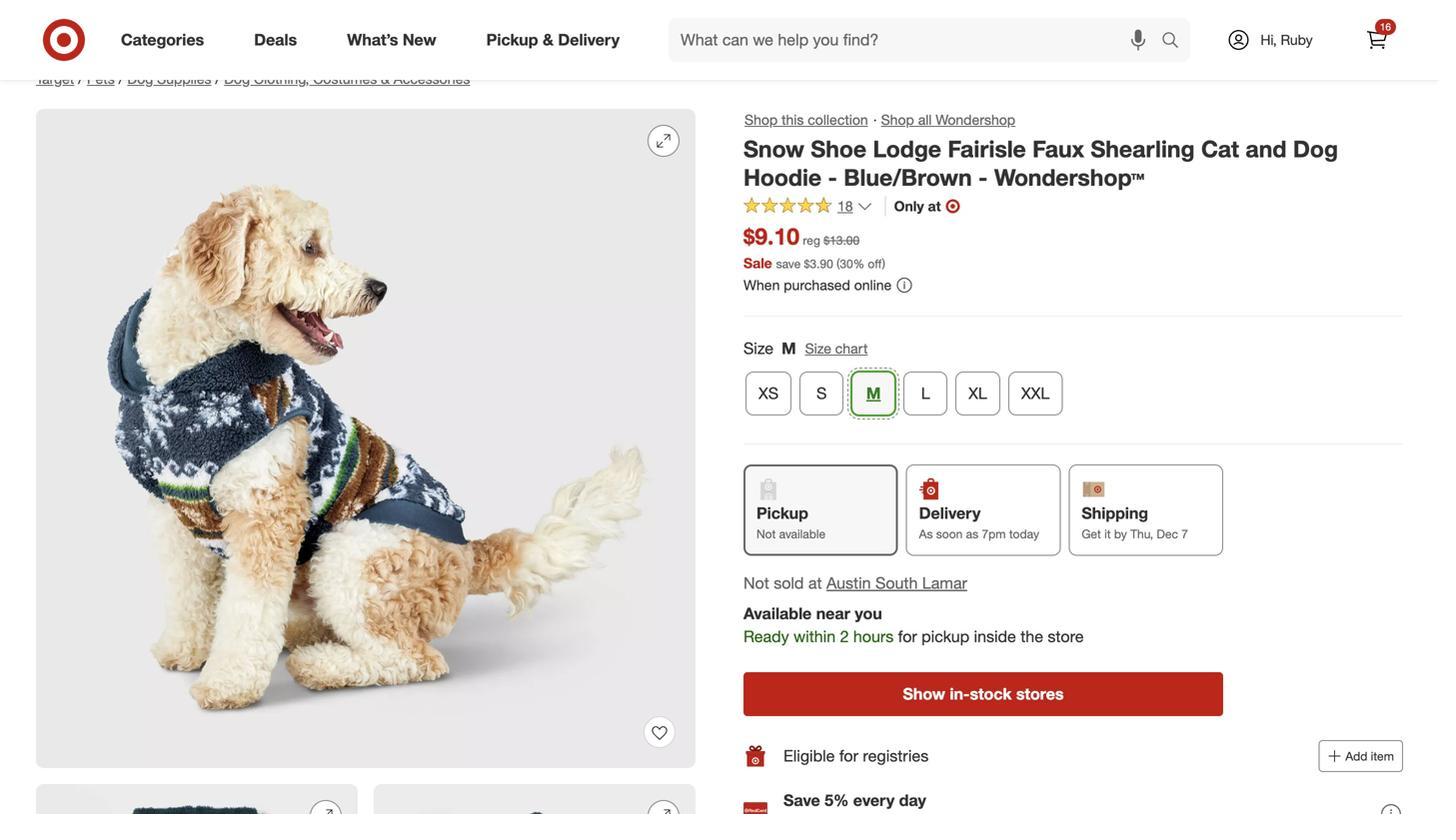 Task type: vqa. For each thing, say whether or not it's contained in the screenshot.
WHAT'S NEW
yes



Task type: locate. For each thing, give the bounding box(es) containing it.
save
[[776, 256, 801, 271]]

for right hours
[[898, 627, 917, 647]]

$13.00
[[824, 233, 860, 248]]

2 shop from the left
[[881, 111, 914, 128]]

store
[[1048, 627, 1084, 647]]

xs link
[[746, 372, 792, 416]]

pickup for &
[[486, 30, 538, 50]]

shop left this
[[745, 111, 778, 128]]

at right sold
[[808, 573, 822, 593]]

for inside available near you ready within 2 hours for pickup inside the store
[[898, 627, 917, 647]]

shearling
[[1091, 135, 1195, 163]]

registries
[[863, 746, 929, 766]]

0 horizontal spatial size
[[744, 339, 774, 358]]

1 / from the left
[[78, 70, 83, 87]]

item
[[1371, 749, 1394, 764]]

shop all wondershop
[[881, 111, 1015, 128]]

not sold at austin south lamar
[[744, 573, 967, 593]]

only
[[894, 197, 924, 215]]

it
[[1104, 527, 1111, 542]]

size chart button
[[804, 338, 869, 360]]

1 vertical spatial &
[[381, 70, 390, 87]]

for right eligible
[[839, 746, 858, 766]]

1 horizontal spatial pickup
[[757, 504, 808, 523]]

chart
[[835, 340, 868, 357]]

0 horizontal spatial /
[[78, 70, 83, 87]]

0 vertical spatial not
[[757, 527, 776, 542]]

0 vertical spatial &
[[543, 30, 554, 50]]

available near you ready within 2 hours for pickup inside the store
[[744, 604, 1084, 647]]

0 horizontal spatial -
[[828, 164, 837, 192]]

m left size chart button
[[782, 339, 796, 358]]

$
[[804, 256, 810, 271]]

dog right pets
[[127, 70, 153, 87]]

size inside size m size chart
[[805, 340, 831, 357]]

add
[[1345, 749, 1367, 764]]

target
[[36, 70, 74, 87]]

-
[[828, 164, 837, 192], [978, 164, 988, 192]]

at
[[928, 197, 941, 215], [808, 573, 822, 593]]

0 horizontal spatial shop
[[745, 111, 778, 128]]

sold
[[774, 573, 804, 593]]

hi,
[[1260, 31, 1277, 48]]

1 vertical spatial delivery
[[919, 504, 981, 523]]

0 horizontal spatial delivery
[[558, 30, 620, 50]]

shop for shop this collection
[[745, 111, 778, 128]]

hours
[[853, 627, 894, 647]]

reg
[[803, 233, 820, 248]]

blue/brown
[[844, 164, 972, 192]]

snow shoe lodge fairisle faux shearling cat and dog hoodie - blue/brown - wondershop™, 1 of 11 image
[[36, 109, 696, 768]]

group containing size
[[742, 337, 1403, 424]]

austin south lamar button
[[826, 572, 967, 595]]

5%
[[825, 791, 849, 810]]

2 horizontal spatial dog
[[1293, 135, 1338, 163]]

not inside pickup not available
[[757, 527, 776, 542]]

0 vertical spatial at
[[928, 197, 941, 215]]

wondershop
[[936, 111, 1015, 128]]

categories link
[[104, 18, 229, 62]]

near
[[816, 604, 850, 624]]

off
[[868, 256, 882, 271]]

1 vertical spatial pickup
[[757, 504, 808, 523]]

snow shoe lodge fairisle faux shearling cat and dog hoodie - blue/brown - wondershop™, 2 of 11 image
[[36, 784, 358, 814]]

size left chart
[[805, 340, 831, 357]]

dog inside snow shoe lodge fairisle faux shearling cat and dog hoodie - blue/brown - wondershop™
[[1293, 135, 1338, 163]]

stores
[[1016, 684, 1064, 704]]

in-
[[950, 684, 970, 704]]

1 vertical spatial for
[[839, 746, 858, 766]]

pickup for not
[[757, 504, 808, 523]]

at right only
[[928, 197, 941, 215]]

add item
[[1345, 749, 1394, 764]]

save
[[783, 791, 820, 810]]

1 vertical spatial m
[[866, 384, 881, 403]]

eligible
[[783, 746, 835, 766]]

- down the shoe
[[828, 164, 837, 192]]

available
[[779, 527, 826, 542]]

30
[[840, 256, 853, 271]]

2 - from the left
[[978, 164, 988, 192]]

1 horizontal spatial for
[[898, 627, 917, 647]]

pickup inside 'link'
[[486, 30, 538, 50]]

0 vertical spatial for
[[898, 627, 917, 647]]

size m size chart
[[744, 339, 868, 358]]

2 horizontal spatial /
[[215, 70, 220, 87]]

2 / from the left
[[119, 70, 123, 87]]

0 vertical spatial pickup
[[486, 30, 538, 50]]

1 horizontal spatial shop
[[881, 111, 914, 128]]

0 vertical spatial m
[[782, 339, 796, 358]]

What can we help you find? suggestions appear below search field
[[669, 18, 1166, 62]]

1 vertical spatial at
[[808, 573, 822, 593]]

pickup inside pickup not available
[[757, 504, 808, 523]]

pickup right the new on the top of page
[[486, 30, 538, 50]]

0 vertical spatial delivery
[[558, 30, 620, 50]]

collection
[[808, 111, 868, 128]]

show in-stock stores
[[903, 684, 1064, 704]]

eligible for registries
[[783, 746, 929, 766]]

snow shoe lodge fairisle faux shearling cat and dog hoodie - blue/brown - wondershop™, 3 of 11 image
[[374, 784, 696, 814]]

xl
[[969, 384, 987, 403]]

group
[[742, 337, 1403, 424]]

1 horizontal spatial /
[[119, 70, 123, 87]]

- down fairisle
[[978, 164, 988, 192]]

available
[[744, 604, 812, 624]]

1 horizontal spatial delivery
[[919, 504, 981, 523]]

you
[[855, 604, 882, 624]]

every
[[853, 791, 895, 810]]

1 horizontal spatial m
[[866, 384, 881, 403]]

l
[[921, 384, 930, 403]]

add item button
[[1318, 740, 1403, 772]]

shop left the all
[[881, 111, 914, 128]]

1 horizontal spatial size
[[805, 340, 831, 357]]

1 horizontal spatial dog
[[224, 70, 250, 87]]

not left available
[[757, 527, 776, 542]]

/ right supplies
[[215, 70, 220, 87]]

7
[[1182, 527, 1188, 542]]

image gallery element
[[36, 109, 696, 814]]

size up xs
[[744, 339, 774, 358]]

xxl link
[[1008, 372, 1063, 416]]

not left sold
[[744, 573, 769, 593]]

m down chart
[[866, 384, 881, 403]]

0 horizontal spatial &
[[381, 70, 390, 87]]

costumes
[[313, 70, 377, 87]]

delivery
[[558, 30, 620, 50], [919, 504, 981, 523]]

dog right "and"
[[1293, 135, 1338, 163]]

(
[[837, 256, 840, 271]]

m link
[[852, 372, 896, 416]]

1 horizontal spatial &
[[543, 30, 554, 50]]

purchased
[[784, 276, 850, 294]]

/ left pets link
[[78, 70, 83, 87]]

as
[[966, 527, 978, 542]]

only at
[[894, 197, 941, 215]]

show in-stock stores button
[[744, 672, 1223, 716]]

accessories
[[394, 70, 470, 87]]

1 horizontal spatial -
[[978, 164, 988, 192]]

deals
[[254, 30, 297, 50]]

&
[[543, 30, 554, 50], [381, 70, 390, 87]]

shop inside shop this collection link
[[745, 111, 778, 128]]

dog
[[127, 70, 153, 87], [224, 70, 250, 87], [1293, 135, 1338, 163]]

and
[[1246, 135, 1287, 163]]

1 shop from the left
[[745, 111, 778, 128]]

dog left clothing,
[[224, 70, 250, 87]]

pickup
[[486, 30, 538, 50], [757, 504, 808, 523]]

delivery inside delivery as soon as 7pm today
[[919, 504, 981, 523]]

0 horizontal spatial pickup
[[486, 30, 538, 50]]

deals link
[[237, 18, 322, 62]]

xl link
[[956, 372, 1000, 416]]

by
[[1114, 527, 1127, 542]]

0 horizontal spatial at
[[808, 573, 822, 593]]

shipping get it by thu, dec 7
[[1082, 504, 1188, 542]]

advertisement region
[[20, 1, 1419, 49]]

size
[[744, 339, 774, 358], [805, 340, 831, 357]]

/ right pets link
[[119, 70, 123, 87]]

s
[[816, 384, 827, 403]]

pickup up available
[[757, 504, 808, 523]]



Task type: describe. For each thing, give the bounding box(es) containing it.
pickup
[[922, 627, 969, 647]]

this
[[782, 111, 804, 128]]

l link
[[904, 372, 948, 416]]

day
[[899, 791, 926, 810]]

show
[[903, 684, 945, 704]]

what's new link
[[330, 18, 461, 62]]

16
[[1380, 20, 1391, 33]]

& inside pickup & delivery 'link'
[[543, 30, 554, 50]]

18 link
[[744, 196, 873, 219]]

2
[[840, 627, 849, 647]]

s link
[[800, 372, 844, 416]]

pickup & delivery
[[486, 30, 620, 50]]

0 horizontal spatial for
[[839, 746, 858, 766]]

hoodie
[[744, 164, 822, 192]]

what's new
[[347, 30, 436, 50]]

search
[[1152, 32, 1200, 52]]

lamar
[[922, 573, 967, 593]]

clothing,
[[254, 70, 309, 87]]

soon
[[936, 527, 963, 542]]

snow shoe lodge fairisle faux shearling cat and dog hoodie - blue/brown - wondershop™
[[744, 135, 1338, 192]]

all
[[918, 111, 932, 128]]

xs
[[759, 384, 779, 403]]

0 horizontal spatial dog
[[127, 70, 153, 87]]

today
[[1009, 527, 1039, 542]]

3.90
[[810, 256, 833, 271]]

south
[[875, 573, 918, 593]]

1 vertical spatial not
[[744, 573, 769, 593]]

shoe
[[811, 135, 867, 163]]

within
[[794, 627, 836, 647]]

lodge
[[873, 135, 941, 163]]

delivery as soon as 7pm today
[[919, 504, 1039, 542]]

1 horizontal spatial at
[[928, 197, 941, 215]]

pickup & delivery link
[[469, 18, 645, 62]]

shop for shop all wondershop
[[881, 111, 914, 128]]

target / pets / dog supplies / dog clothing, costumes & accessories
[[36, 70, 470, 87]]

faux
[[1032, 135, 1084, 163]]

1 - from the left
[[828, 164, 837, 192]]

xxl
[[1021, 384, 1050, 403]]

18
[[837, 197, 853, 215]]

hi, ruby
[[1260, 31, 1313, 48]]

supplies
[[157, 70, 211, 87]]

dec
[[1157, 527, 1178, 542]]

cat
[[1201, 135, 1239, 163]]

new
[[403, 30, 436, 50]]

ruby
[[1281, 31, 1313, 48]]

the
[[1021, 627, 1043, 647]]

dog clothing, costumes & accessories link
[[224, 70, 470, 87]]

pets link
[[87, 70, 115, 87]]

0 horizontal spatial m
[[782, 339, 796, 358]]

austin
[[826, 573, 871, 593]]

3 / from the left
[[215, 70, 220, 87]]

what's
[[347, 30, 398, 50]]

online
[[854, 276, 892, 294]]

shop this collection
[[745, 111, 868, 128]]

categories
[[121, 30, 204, 50]]

$9.10
[[744, 222, 799, 250]]

get
[[1082, 527, 1101, 542]]

%
[[853, 256, 865, 271]]

target link
[[36, 70, 74, 87]]

delivery inside 'link'
[[558, 30, 620, 50]]

fairisle
[[948, 135, 1026, 163]]

when purchased online
[[744, 276, 892, 294]]

thu,
[[1130, 527, 1153, 542]]

snow
[[744, 135, 804, 163]]

wondershop™
[[994, 164, 1145, 192]]

shipping
[[1082, 504, 1148, 523]]

search button
[[1152, 18, 1200, 66]]

dog supplies link
[[127, 70, 211, 87]]

as
[[919, 527, 933, 542]]

when
[[744, 276, 780, 294]]

)
[[882, 256, 885, 271]]



